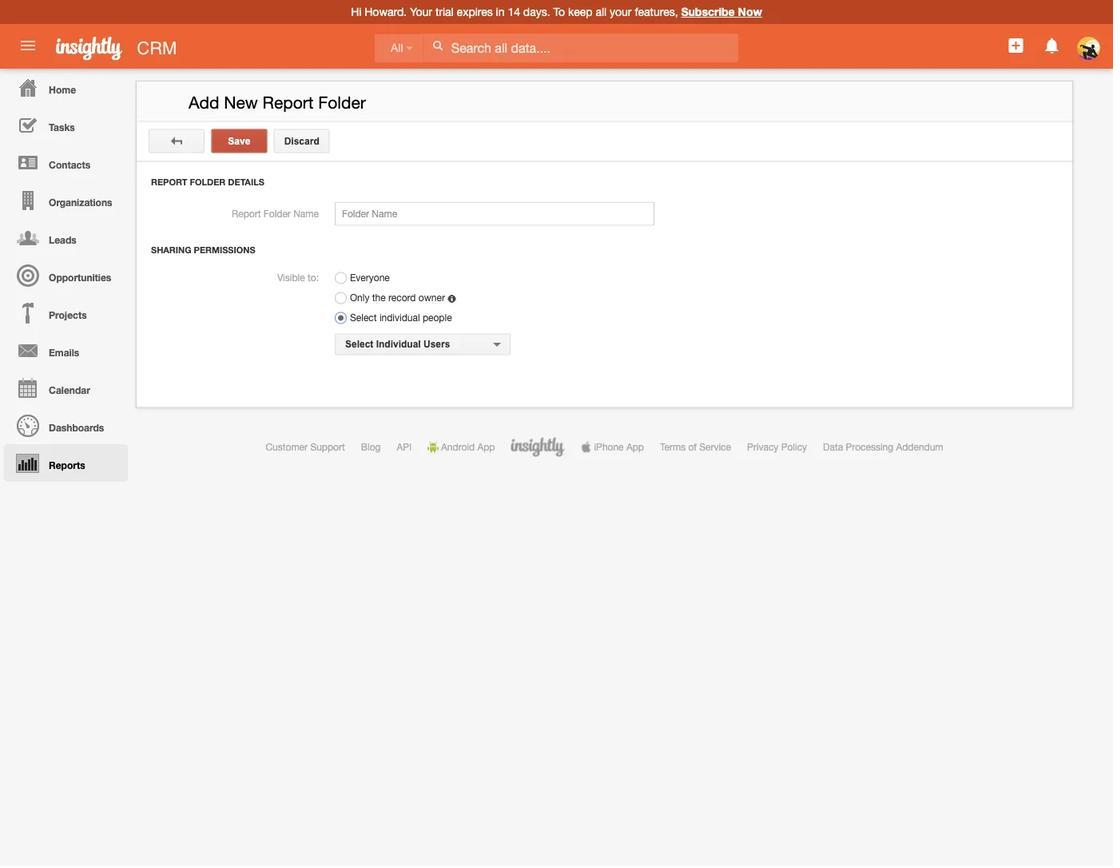 Task type: vqa. For each thing, say whether or not it's contained in the screenshot.
Terms of Service on the right bottom of the page
yes



Task type: describe. For each thing, give the bounding box(es) containing it.
Search all data.... text field
[[423, 33, 738, 62]]

reports
[[49, 460, 85, 471]]

folder for report folder details
[[190, 177, 226, 187]]

processing
[[846, 442, 894, 453]]

terms of service link
[[660, 442, 731, 453]]

report folder details
[[151, 177, 264, 187]]

leads
[[49, 234, 77, 245]]

customer
[[266, 442, 308, 453]]

organizations link
[[4, 181, 128, 219]]

api link
[[397, 442, 412, 453]]

app for android app
[[478, 442, 495, 453]]

leads link
[[4, 219, 128, 257]]

permissions
[[194, 245, 255, 255]]

name
[[294, 208, 319, 219]]

dashboards link
[[4, 407, 128, 444]]

android app
[[441, 442, 495, 453]]

emails link
[[4, 332, 128, 369]]

hi howard. your trial expires in 14 days. to keep all your features, subscribe now
[[351, 5, 762, 18]]

opportunities link
[[4, 257, 128, 294]]

report for report folder name
[[232, 208, 261, 219]]

data
[[823, 442, 844, 453]]

people
[[423, 312, 452, 323]]

keep
[[568, 5, 593, 18]]

folder for report folder name
[[264, 208, 291, 219]]

discard
[[284, 135, 320, 146]]

owner
[[419, 292, 445, 303]]

only the record owner
[[350, 292, 445, 303]]

in
[[496, 5, 505, 18]]

android
[[441, 442, 475, 453]]

report folder name
[[232, 208, 319, 219]]

select for select individual users
[[345, 339, 374, 350]]

policy
[[782, 442, 807, 453]]

data processing addendum
[[823, 442, 944, 453]]

all
[[596, 5, 607, 18]]

Only the record owner radio
[[335, 292, 347, 304]]

features,
[[635, 5, 678, 18]]

organizations
[[49, 197, 112, 208]]

sharing permissions
[[151, 245, 255, 255]]

home link
[[4, 69, 128, 106]]

select individual users button
[[335, 334, 511, 355]]

reports link
[[4, 444, 128, 482]]

emails
[[49, 347, 79, 358]]

visible
[[277, 272, 305, 283]]

select individual users
[[345, 339, 450, 350]]

iphone app link
[[581, 442, 644, 453]]

to
[[554, 5, 565, 18]]

api
[[397, 442, 412, 453]]

privacy policy
[[747, 442, 807, 453]]

new
[[224, 93, 258, 112]]

home
[[49, 84, 76, 95]]

individual
[[380, 312, 420, 323]]

report for report folder details
[[151, 177, 187, 187]]

users
[[424, 339, 450, 350]]

customer support
[[266, 442, 345, 453]]

contacts link
[[4, 144, 128, 181]]

discard button
[[274, 129, 330, 153]]

of
[[689, 442, 697, 453]]

add
[[189, 93, 219, 112]]

support
[[310, 442, 345, 453]]

sharing
[[151, 245, 191, 255]]

save button
[[211, 129, 267, 153]]

privacy
[[747, 442, 779, 453]]



Task type: locate. For each thing, give the bounding box(es) containing it.
this record will only be visible to its creator and administrators. image
[[448, 295, 456, 303]]

add new report folder
[[189, 93, 366, 112]]

howard.
[[365, 5, 407, 18]]

folder left details
[[190, 177, 226, 187]]

0 horizontal spatial folder
[[190, 177, 226, 187]]

iphone
[[594, 442, 624, 453]]

0 vertical spatial folder
[[318, 93, 366, 112]]

0 vertical spatial report
[[263, 93, 314, 112]]

terms
[[660, 442, 686, 453]]

select individual people
[[350, 312, 452, 323]]

1 horizontal spatial report
[[232, 208, 261, 219]]

back image
[[171, 135, 182, 147]]

14
[[508, 5, 520, 18]]

all
[[391, 42, 403, 54]]

opportunities
[[49, 272, 111, 283]]

0 horizontal spatial app
[[478, 442, 495, 453]]

report down back image
[[151, 177, 187, 187]]

to:
[[308, 272, 319, 283]]

all link
[[375, 34, 423, 63]]

tasks
[[49, 122, 75, 133]]

2 horizontal spatial report
[[263, 93, 314, 112]]

Folder Name text field
[[335, 202, 655, 226]]

individual
[[376, 339, 421, 350]]

expires
[[457, 5, 493, 18]]

report down details
[[232, 208, 261, 219]]

select inside button
[[345, 339, 374, 350]]

hi
[[351, 5, 362, 18]]

report up discard
[[263, 93, 314, 112]]

iphone app
[[594, 442, 644, 453]]

calendar link
[[4, 369, 128, 407]]

tasks link
[[4, 106, 128, 144]]

dashboards
[[49, 422, 104, 433]]

select down only in the top left of the page
[[350, 312, 377, 323]]

folder left 'name'
[[264, 208, 291, 219]]

crm
[[137, 38, 177, 58]]

your
[[610, 5, 632, 18]]

the
[[372, 292, 386, 303]]

subscribe now link
[[681, 5, 762, 18]]

terms of service
[[660, 442, 731, 453]]

1 app from the left
[[478, 442, 495, 453]]

1 horizontal spatial app
[[627, 442, 644, 453]]

navigation containing home
[[0, 69, 128, 482]]

trial
[[436, 5, 454, 18]]

app
[[478, 442, 495, 453], [627, 442, 644, 453]]

None radio
[[335, 272, 347, 284]]

days.
[[523, 5, 550, 18]]

data processing addendum link
[[823, 442, 944, 453]]

your
[[410, 5, 432, 18]]

1 vertical spatial select
[[345, 339, 374, 350]]

calendar
[[49, 384, 90, 396]]

select left "individual"
[[345, 339, 374, 350]]

now
[[738, 5, 762, 18]]

2 vertical spatial folder
[[264, 208, 291, 219]]

select for select individual people
[[350, 312, 377, 323]]

folder up discard
[[318, 93, 366, 112]]

2 app from the left
[[627, 442, 644, 453]]

1 horizontal spatial folder
[[264, 208, 291, 219]]

record
[[389, 292, 416, 303]]

service
[[700, 442, 731, 453]]

2 vertical spatial report
[[232, 208, 261, 219]]

select
[[350, 312, 377, 323], [345, 339, 374, 350]]

everyone
[[350, 272, 390, 283]]

1 vertical spatial report
[[151, 177, 187, 187]]

visible to:
[[277, 272, 319, 283]]

privacy policy link
[[747, 442, 807, 453]]

blog
[[361, 442, 381, 453]]

folder
[[318, 93, 366, 112], [190, 177, 226, 187], [264, 208, 291, 219]]

notifications image
[[1043, 36, 1062, 55]]

save
[[228, 135, 250, 146]]

only
[[350, 292, 370, 303]]

customer support link
[[266, 442, 345, 453]]

app right iphone
[[627, 442, 644, 453]]

projects link
[[4, 294, 128, 332]]

contacts
[[49, 159, 90, 170]]

addendum
[[896, 442, 944, 453]]

white image
[[432, 40, 443, 51]]

android app link
[[428, 442, 495, 453]]

2 horizontal spatial folder
[[318, 93, 366, 112]]

None radio
[[335, 312, 347, 324]]

app for iphone app
[[627, 442, 644, 453]]

navigation
[[0, 69, 128, 482]]

0 vertical spatial select
[[350, 312, 377, 323]]

0 horizontal spatial report
[[151, 177, 187, 187]]

projects
[[49, 309, 87, 321]]

1 vertical spatial folder
[[190, 177, 226, 187]]

subscribe
[[681, 5, 735, 18]]

details
[[228, 177, 264, 187]]

app right android
[[478, 442, 495, 453]]

report
[[263, 93, 314, 112], [151, 177, 187, 187], [232, 208, 261, 219]]

blog link
[[361, 442, 381, 453]]



